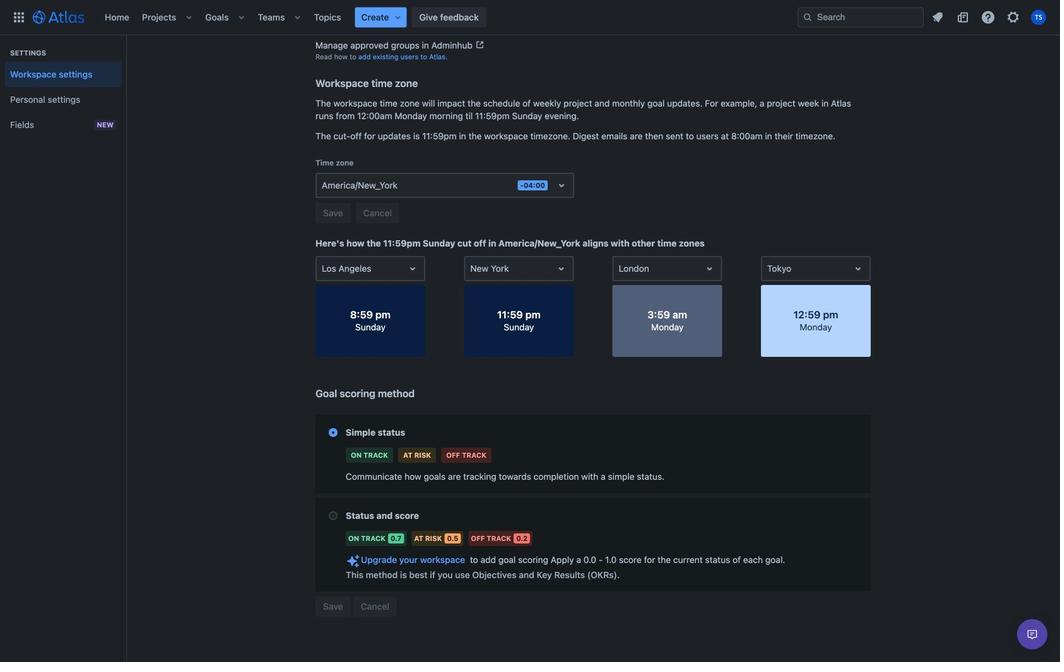 Task type: describe. For each thing, give the bounding box(es) containing it.
account image
[[1032, 10, 1047, 25]]

help image
[[981, 10, 996, 25]]

top element
[[8, 0, 798, 35]]

settings image
[[1006, 10, 1021, 25]]

open intercom messenger image
[[1025, 628, 1040, 643]]

an external link image
[[481, 12, 491, 22]]

switch to... image
[[11, 10, 27, 25]]



Task type: locate. For each thing, give the bounding box(es) containing it.
group
[[5, 35, 121, 141]]

None text field
[[322, 179, 324, 192], [471, 263, 473, 275], [619, 263, 622, 275], [322, 179, 324, 192], [471, 263, 473, 275], [619, 263, 622, 275]]

None search field
[[798, 7, 924, 27]]

open image
[[554, 178, 569, 193], [405, 261, 420, 277], [554, 261, 569, 277], [702, 261, 718, 277], [851, 261, 866, 277]]

None text field
[[322, 263, 324, 275]]

atlas paid feature image
[[346, 554, 361, 569]]

search image
[[803, 12, 813, 22]]

banner
[[0, 0, 1061, 35]]

an external link image
[[475, 40, 485, 50]]

notifications image
[[931, 10, 946, 25]]

Search field
[[798, 7, 924, 27]]



Task type: vqa. For each thing, say whether or not it's contained in the screenshot.
THE SETTINGS icon
yes



